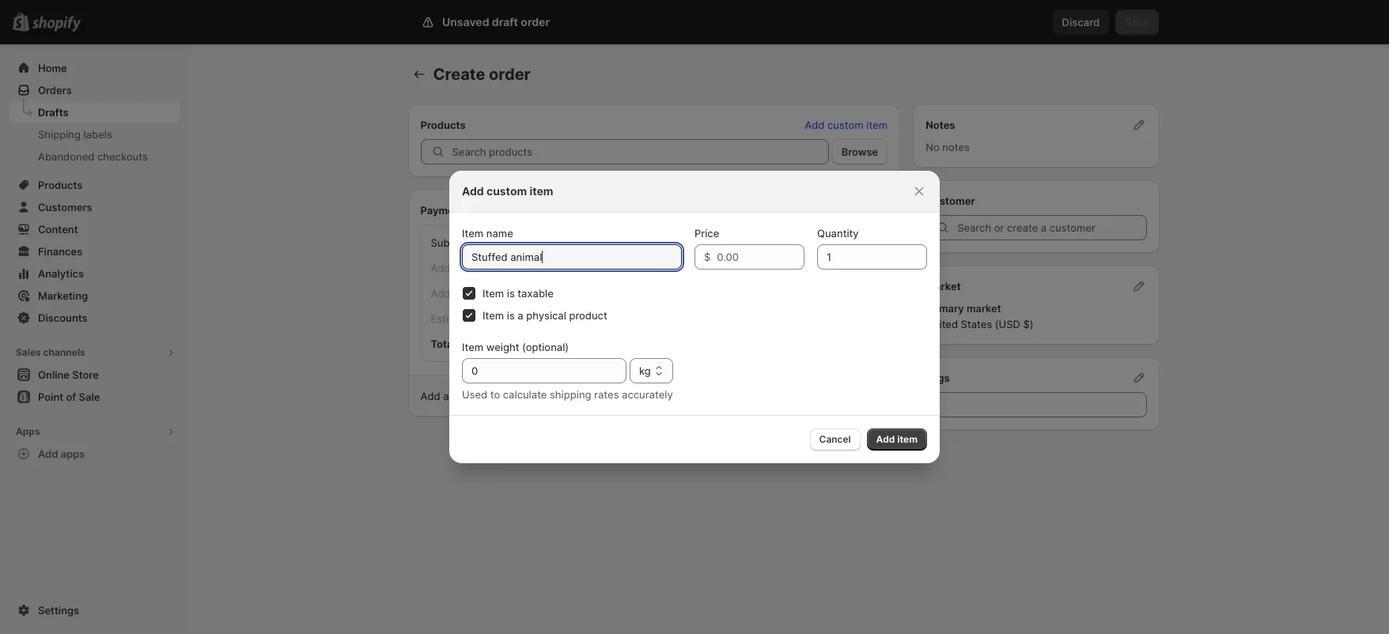 Task type: vqa. For each thing, say whether or not it's contained in the screenshot.
Mark Add Your First Product As Done Icon
no



Task type: locate. For each thing, give the bounding box(es) containing it.
(usd
[[995, 318, 1021, 331]]

tags
[[926, 372, 950, 384]]

products
[[420, 119, 466, 131]]

0 horizontal spatial a
[[443, 390, 449, 403]]

add
[[805, 119, 825, 131], [462, 184, 484, 198], [420, 390, 440, 403], [876, 434, 895, 445], [38, 448, 58, 460]]

0 horizontal spatial item
[[530, 184, 553, 198]]

0 horizontal spatial add custom item
[[462, 184, 553, 198]]

customer
[[926, 195, 975, 207]]

unsaved draft order
[[442, 15, 550, 28]]

used to calculate shipping rates accurately
[[462, 388, 673, 401]]

total
[[552, 390, 574, 403]]

—
[[573, 262, 583, 275]]

drafts
[[38, 106, 69, 119]]

item left taxable
[[483, 287, 504, 300]]

is left taxable
[[507, 287, 515, 300]]

discard link
[[1053, 9, 1109, 35]]

(optional)
[[522, 341, 569, 354]]

add custom item inside dialog
[[462, 184, 553, 198]]

0 vertical spatial is
[[507, 287, 515, 300]]

browse button
[[832, 139, 888, 165]]

draft
[[492, 15, 518, 28]]

discounts link
[[9, 307, 180, 329]]

add custom item inside button
[[805, 119, 888, 131]]

$0.00
[[849, 237, 878, 249], [849, 262, 878, 275]]

product down weight
[[452, 390, 490, 403]]

cancel button
[[810, 429, 860, 451]]

2 vertical spatial item
[[897, 434, 918, 445]]

1 vertical spatial add custom item
[[462, 184, 553, 198]]

view
[[598, 390, 621, 403]]

0 vertical spatial custom
[[828, 119, 864, 131]]

custom
[[828, 119, 864, 131], [487, 184, 527, 198]]

product
[[569, 309, 607, 322], [452, 390, 490, 403]]

a left "used"
[[443, 390, 449, 403]]

apps
[[61, 448, 85, 460]]

add custom item up name
[[462, 184, 553, 198]]

no
[[926, 141, 940, 153]]

add custom item up "browse"
[[805, 119, 888, 131]]

0 vertical spatial order
[[521, 15, 550, 28]]

is for a
[[507, 309, 515, 322]]

order right create
[[489, 65, 531, 84]]

search button
[[499, 9, 879, 35]]

abandoned
[[38, 150, 94, 163]]

custom up "browse"
[[828, 119, 864, 131]]

item
[[867, 119, 888, 131], [530, 184, 553, 198], [897, 434, 918, 445]]

orders
[[38, 84, 72, 97]]

used
[[462, 388, 488, 401]]

is down item is taxable
[[507, 309, 515, 322]]

name
[[486, 227, 513, 240]]

0 vertical spatial $0.00
[[849, 237, 878, 249]]

0 horizontal spatial product
[[452, 390, 490, 403]]

0 vertical spatial add custom item
[[805, 119, 888, 131]]

add custom item
[[805, 119, 888, 131], [462, 184, 553, 198]]

a down item is taxable
[[518, 309, 523, 322]]

item for item weight (optional)
[[462, 341, 484, 354]]

item right cancel on the right bottom of page
[[897, 434, 918, 445]]

custom up name
[[487, 184, 527, 198]]

1 vertical spatial $0.00
[[849, 262, 878, 275]]

1 horizontal spatial a
[[518, 309, 523, 322]]

rates
[[594, 388, 619, 401]]

item name
[[462, 227, 513, 240]]

browse
[[842, 146, 878, 158]]

options.
[[669, 390, 708, 403]]

create order
[[433, 65, 531, 84]]

not
[[573, 313, 590, 325]]

shipping labels
[[38, 128, 112, 141]]

taxable
[[518, 287, 554, 300]]

item up browse button
[[867, 119, 888, 131]]

item for item name
[[462, 227, 484, 240]]

1 $0.00 from the top
[[849, 237, 878, 249]]

Price text field
[[717, 244, 805, 270]]

search
[[525, 16, 559, 28]]

states
[[961, 318, 992, 331]]

1 horizontal spatial custom
[[828, 119, 864, 131]]

$
[[704, 251, 711, 263]]

to inside dialog
[[490, 388, 500, 401]]

add custom item dialog
[[0, 171, 1389, 464]]

quantity
[[817, 227, 859, 240]]

item left name
[[462, 227, 484, 240]]

1 vertical spatial a
[[443, 390, 449, 403]]

item up item name text field on the top of the page
[[530, 184, 553, 198]]

order right draft
[[521, 15, 550, 28]]

item right total
[[462, 341, 484, 354]]

1 vertical spatial order
[[489, 65, 531, 84]]

subtotal
[[431, 237, 472, 249]]

0 vertical spatial a
[[518, 309, 523, 322]]

item is taxable
[[483, 287, 554, 300]]

item
[[462, 227, 484, 240], [483, 287, 504, 300], [483, 309, 504, 322], [462, 341, 484, 354]]

1 vertical spatial custom
[[487, 184, 527, 198]]

sales
[[16, 347, 41, 358]]

settings link
[[9, 600, 180, 622]]

create
[[433, 65, 485, 84]]

1 horizontal spatial product
[[569, 309, 607, 322]]

weight
[[486, 341, 519, 354]]

primary market united states (usd $)
[[926, 302, 1034, 331]]

calculate
[[503, 388, 547, 401], [505, 390, 550, 403]]

is
[[507, 287, 515, 300], [507, 309, 515, 322]]

add item button
[[867, 429, 927, 451]]

2 is from the top
[[507, 309, 515, 322]]

1 vertical spatial product
[[452, 390, 490, 403]]

2 horizontal spatial item
[[897, 434, 918, 445]]

1 vertical spatial is
[[507, 309, 515, 322]]

item up weight
[[483, 309, 504, 322]]

checkouts
[[97, 150, 148, 163]]

1 vertical spatial item
[[530, 184, 553, 198]]

a
[[518, 309, 523, 322], [443, 390, 449, 403]]

item weight (optional)
[[462, 341, 569, 354]]

0 vertical spatial product
[[569, 309, 607, 322]]

notes
[[926, 119, 955, 131]]

order
[[521, 15, 550, 28], [489, 65, 531, 84]]

0 vertical spatial item
[[867, 119, 888, 131]]

sales channels button
[[9, 342, 180, 364]]

0 horizontal spatial custom
[[487, 184, 527, 198]]

product right physical
[[569, 309, 607, 322]]

1 is from the top
[[507, 287, 515, 300]]

1 horizontal spatial add custom item
[[805, 119, 888, 131]]

to
[[490, 388, 500, 401], [493, 390, 503, 403]]

1 horizontal spatial item
[[867, 119, 888, 131]]

add custom item button
[[795, 114, 897, 136]]



Task type: describe. For each thing, give the bounding box(es) containing it.
discounts
[[38, 312, 87, 324]]

2 $0.00 from the top
[[849, 262, 878, 275]]

add item
[[876, 434, 918, 445]]

orders link
[[9, 79, 180, 101]]

market
[[926, 280, 961, 293]]

unsaved
[[442, 15, 489, 28]]

sales channels
[[16, 347, 85, 358]]

and
[[577, 390, 595, 403]]

abandoned checkouts
[[38, 150, 148, 163]]

product inside add custom item dialog
[[569, 309, 607, 322]]

kg
[[639, 365, 651, 377]]

shipping labels link
[[9, 123, 180, 146]]

apps
[[16, 426, 40, 438]]

total
[[431, 338, 456, 350]]

custom inside button
[[828, 119, 864, 131]]

Item name text field
[[462, 244, 682, 270]]

shipping
[[550, 388, 591, 401]]

accurately
[[622, 388, 673, 401]]

home
[[38, 62, 67, 74]]

market
[[967, 302, 1001, 315]]

is for taxable
[[507, 287, 515, 300]]

add apps
[[38, 448, 85, 460]]

abandoned checkouts link
[[9, 146, 180, 168]]

payment
[[420, 204, 464, 217]]

price
[[695, 227, 719, 240]]

a inside add custom item dialog
[[518, 309, 523, 322]]

item for item is taxable
[[483, 287, 504, 300]]

shipping
[[38, 128, 81, 141]]

calculated
[[593, 313, 644, 325]]

not calculated
[[573, 313, 644, 325]]

notes
[[942, 141, 970, 153]]

primary
[[926, 302, 964, 315]]

shopify image
[[32, 16, 81, 32]]

add apps button
[[9, 443, 180, 465]]

settings
[[38, 604, 79, 617]]

channels
[[43, 347, 85, 358]]

add a product to calculate total and view payment options.
[[420, 390, 708, 403]]

cancel
[[819, 434, 851, 445]]

home link
[[9, 57, 180, 79]]

no notes
[[926, 141, 970, 153]]

united
[[926, 318, 958, 331]]

$)
[[1023, 318, 1034, 331]]

labels
[[84, 128, 112, 141]]

payment
[[624, 390, 666, 403]]

item for item is a physical product
[[483, 309, 504, 322]]

discard
[[1062, 16, 1100, 28]]

drafts link
[[9, 101, 180, 123]]

item is a physical product
[[483, 309, 607, 322]]

Quantity number field
[[817, 244, 903, 270]]

physical
[[526, 309, 566, 322]]

custom inside dialog
[[487, 184, 527, 198]]

calculate inside add custom item dialog
[[503, 388, 547, 401]]

Item weight (optional) number field
[[462, 358, 603, 384]]

apps button
[[9, 421, 180, 443]]



